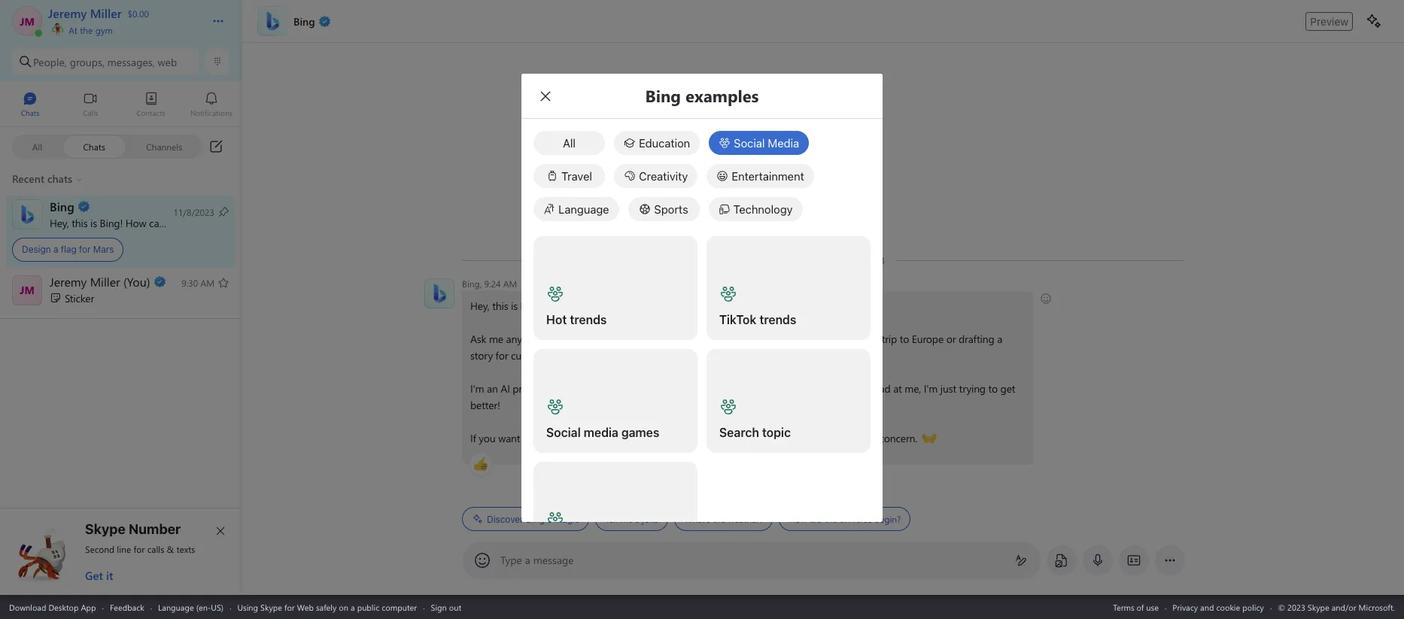 Task type: describe. For each thing, give the bounding box(es) containing it.
the for what's
[[713, 513, 726, 525]]

bing,
[[462, 278, 482, 290]]

language (en-us)
[[158, 602, 224, 613]]

finding
[[621, 332, 653, 346]]

web
[[158, 55, 177, 69]]

media
[[768, 136, 799, 149]]

how for hey, this is bing ! how can i help you today? (smileeyes)
[[547, 299, 568, 313]]

want inside ask me any type of question, like finding vegan restaurants in cambridge, itinerary for your trip to europe or drafting a story for curious kids. in groups, remember to mention me with @bing. i'm an ai preview, so i'm still learning. sometimes i might say something weird. don't get mad at me, i'm just trying to get better! if you want to start over, type
[[498, 431, 520, 446]]

trip
[[882, 332, 897, 346]]

1 horizontal spatial of
[[1137, 602, 1144, 613]]

second line for calls & texts
[[85, 543, 195, 555]]

begin?
[[875, 513, 901, 525]]

you inside hey, this is bing ! how can i help you today? (smileeyes)
[[617, 299, 634, 313]]

in
[[738, 332, 746, 346]]

bing for hey, this is bing ! how can i help you today?
[[100, 216, 120, 230]]

me left any
[[489, 332, 503, 346]]

3 i'm from the left
[[924, 382, 938, 396]]

for left web
[[284, 602, 295, 613]]

mars
[[93, 244, 114, 255]]

curious
[[511, 348, 544, 363]]

newtopic . and if you want to give me feedback, just report a concern.
[[604, 431, 920, 446]]

this for hey, this is bing ! how can i help you today?
[[72, 216, 88, 230]]

feedback,
[[776, 431, 819, 446]]

use
[[1147, 602, 1159, 613]]

today? for hey, this is bing ! how can i help you today?
[[215, 216, 245, 230]]

feedback link
[[110, 602, 144, 613]]

trends for tiktok trends
[[760, 313, 797, 326]]

0 horizontal spatial just
[[822, 431, 838, 446]]

report
[[841, 431, 869, 446]]

a right type
[[525, 553, 531, 568]]

to right trip
[[900, 332, 909, 346]]

(openhands)
[[922, 431, 978, 445]]

download desktop app link
[[9, 602, 96, 613]]

tiktok
[[720, 313, 757, 326]]

1 get from the left
[[853, 382, 868, 396]]

sign
[[431, 602, 447, 613]]

channels
[[146, 140, 182, 152]]

of inside ask me any type of question, like finding vegan restaurants in cambridge, itinerary for your trip to europe or drafting a story for curious kids. in groups, remember to mention me with @bing. i'm an ai preview, so i'm still learning. sometimes i might say something weird. don't get mad at me, i'm just trying to get better! if you want to start over, type
[[547, 332, 556, 346]]

sometimes
[[641, 382, 691, 396]]

media
[[584, 426, 619, 439]]

your
[[859, 332, 879, 346]]

and
[[1201, 602, 1214, 613]]

privacy and cookie policy
[[1173, 602, 1264, 613]]

computer
[[382, 602, 417, 613]]

a right report
[[872, 431, 877, 446]]

education
[[639, 136, 690, 149]]

using
[[237, 602, 258, 613]]

and
[[652, 431, 670, 446]]

desktop
[[48, 602, 79, 613]]

for right story
[[496, 348, 508, 363]]

weather?
[[728, 513, 764, 525]]

preview,
[[513, 382, 549, 396]]

the for at
[[80, 24, 93, 36]]

discover bing's magic
[[487, 514, 580, 525]]

.
[[647, 431, 649, 446]]

universe
[[840, 513, 872, 525]]

get
[[85, 568, 103, 583]]

magic
[[554, 514, 580, 525]]

bing's
[[526, 514, 552, 525]]

tell me a joke
[[605, 513, 659, 525]]

people, groups, messages, web
[[33, 55, 177, 69]]

trying
[[959, 382, 986, 396]]

i for hey, this is bing ! how can i help you today?
[[168, 216, 170, 230]]

cambridge,
[[749, 332, 801, 346]]

app
[[81, 602, 96, 613]]

public
[[357, 602, 380, 613]]

groups, inside button
[[70, 55, 105, 69]]

i inside ask me any type of question, like finding vegan restaurants in cambridge, itinerary for your trip to europe or drafting a story for curious kids. in groups, remember to mention me with @bing. i'm an ai preview, so i'm still learning. sometimes i might say something weird. don't get mad at me, i'm just trying to get better! if you want to start over, type
[[694, 382, 696, 396]]

newtopic
[[604, 431, 647, 446]]

did
[[810, 513, 822, 525]]

me left with
[[719, 348, 733, 363]]

on
[[339, 602, 349, 613]]

today? for hey, this is bing ! how can i help you today? (smileeyes)
[[636, 299, 666, 313]]

how did the universe begin?
[[789, 513, 901, 525]]

vegan
[[655, 332, 683, 346]]

something
[[746, 382, 794, 396]]

how for hey, this is bing ! how can i help you today?
[[126, 216, 146, 230]]

feedback
[[110, 602, 144, 613]]

skype number
[[85, 522, 181, 537]]

groups, inside ask me any type of question, like finding vegan restaurants in cambridge, itinerary for your trip to europe or drafting a story for curious kids. in groups, remember to mention me with @bing. i'm an ai preview, so i'm still learning. sometimes i might say something weird. don't get mad at me, i'm just trying to get better! if you want to start over, type
[[580, 348, 614, 363]]

terms
[[1113, 602, 1135, 613]]

mention
[[679, 348, 716, 363]]

might
[[699, 382, 726, 396]]

me right 'give'
[[759, 431, 773, 446]]

web
[[297, 602, 314, 613]]

what's the weather? button
[[674, 507, 773, 531]]

using skype for web safely on a public computer link
[[237, 602, 417, 613]]

any
[[506, 332, 522, 346]]

hey, for hey, this is bing ! how can i help you today? (smileeyes)
[[470, 299, 490, 313]]

at the gym button
[[48, 21, 197, 36]]

drafting
[[959, 332, 995, 346]]

out
[[449, 602, 462, 613]]

design a flag for mars
[[22, 244, 114, 255]]

skype inside 'element'
[[85, 522, 126, 537]]

joke
[[642, 513, 659, 525]]

technology
[[734, 202, 793, 216]]

2 horizontal spatial the
[[825, 513, 837, 525]]

over,
[[558, 431, 579, 446]]

0 horizontal spatial type
[[525, 332, 545, 346]]

1 horizontal spatial type
[[582, 431, 602, 446]]

start
[[535, 431, 555, 446]]

9:24
[[484, 278, 501, 290]]

is for hey, this is bing ! how can i help you today?
[[90, 216, 97, 230]]

or
[[947, 332, 956, 346]]

creativity
[[639, 169, 688, 183]]

me inside button
[[620, 513, 633, 525]]

download
[[9, 602, 46, 613]]

if
[[673, 431, 679, 446]]

in
[[569, 348, 578, 363]]

flag
[[61, 244, 77, 255]]

gym
[[95, 24, 113, 36]]

story
[[470, 348, 493, 363]]

ai
[[501, 382, 510, 396]]

second
[[85, 543, 114, 555]]

social media games
[[546, 426, 660, 439]]

what's
[[684, 513, 711, 525]]

at
[[69, 24, 77, 36]]

trends for hot trends
[[570, 313, 607, 326]]



Task type: vqa. For each thing, say whether or not it's contained in the screenshot.
what are some practical applications of artificial intelligence in various industries?
no



Task type: locate. For each thing, give the bounding box(es) containing it.
! for hey, this is bing ! how can i help you today? (smileeyes)
[[542, 299, 544, 313]]

0 vertical spatial this
[[72, 216, 88, 230]]

0 horizontal spatial i'm
[[470, 382, 484, 396]]

1 horizontal spatial trends
[[760, 313, 797, 326]]

sticker
[[65, 291, 94, 305]]

1 vertical spatial just
[[822, 431, 838, 446]]

how inside hey, this is bing ! how can i help you today? (smileeyes)
[[547, 299, 568, 313]]

cookie
[[1217, 602, 1241, 613]]

2 vertical spatial i
[[694, 382, 696, 396]]

1 horizontal spatial the
[[713, 513, 726, 525]]

1 horizontal spatial social
[[734, 136, 765, 149]]

hey, down the bing, at the top
[[470, 299, 490, 313]]

2 horizontal spatial how
[[789, 513, 807, 525]]

weird.
[[797, 382, 823, 396]]

0 vertical spatial skype
[[85, 522, 126, 537]]

1 horizontal spatial !
[[542, 299, 544, 313]]

1 horizontal spatial this
[[492, 299, 508, 313]]

type
[[525, 332, 545, 346], [582, 431, 602, 446]]

1 horizontal spatial skype
[[260, 602, 282, 613]]

0 horizontal spatial can
[[149, 216, 165, 230]]

1 vertical spatial bing
[[521, 299, 542, 313]]

an
[[487, 382, 498, 396]]

just left report
[[822, 431, 838, 446]]

this
[[72, 216, 88, 230], [492, 299, 508, 313]]

sticker button
[[0, 269, 242, 313]]

i'm right so
[[565, 382, 579, 396]]

0 vertical spatial help
[[173, 216, 193, 230]]

how up sticker button
[[126, 216, 146, 230]]

0 horizontal spatial of
[[547, 332, 556, 346]]

1 horizontal spatial how
[[547, 299, 568, 313]]

1 horizontal spatial just
[[941, 382, 957, 396]]

! left the hot on the bottom left
[[542, 299, 544, 313]]

tell me a joke button
[[596, 507, 668, 531]]

i inside hey, this is bing ! how can i help you today? (smileeyes)
[[589, 299, 592, 313]]

can inside hey, this is bing ! how can i help you today? (smileeyes)
[[571, 299, 586, 313]]

1 vertical spatial is
[[511, 299, 518, 313]]

1 horizontal spatial get
[[1001, 382, 1016, 396]]

2 vertical spatial how
[[789, 513, 807, 525]]

games
[[622, 426, 660, 439]]

1 vertical spatial hey,
[[470, 299, 490, 313]]

1 want from the left
[[498, 431, 520, 446]]

at
[[894, 382, 902, 396]]

how up question,
[[547, 299, 568, 313]]

get it
[[85, 568, 113, 583]]

help inside hey, this is bing ! how can i help you today? (smileeyes)
[[595, 299, 614, 313]]

1 vertical spatial type
[[582, 431, 602, 446]]

a left flag
[[53, 244, 58, 255]]

give
[[738, 431, 756, 446]]

language for language (en-us)
[[158, 602, 194, 613]]

1 vertical spatial this
[[492, 299, 508, 313]]

mad
[[871, 382, 891, 396]]

people,
[[33, 55, 67, 69]]

just left trying
[[941, 382, 957, 396]]

how left 'did' on the right bottom of the page
[[789, 513, 807, 525]]

for left your
[[843, 332, 856, 346]]

0 horizontal spatial the
[[80, 24, 93, 36]]

0 vertical spatial is
[[90, 216, 97, 230]]

0 horizontal spatial trends
[[570, 313, 607, 326]]

0 horizontal spatial want
[[498, 431, 520, 446]]

hey, for hey, this is bing ! how can i help you today?
[[50, 216, 69, 230]]

0 vertical spatial type
[[525, 332, 545, 346]]

for inside 'skype number' 'element'
[[134, 543, 145, 555]]

skype right using
[[260, 602, 282, 613]]

1 vertical spatial social
[[546, 426, 581, 439]]

0 horizontal spatial language
[[158, 602, 194, 613]]

learning.
[[599, 382, 638, 396]]

1 horizontal spatial want
[[701, 431, 723, 446]]

0 vertical spatial of
[[547, 332, 556, 346]]

concern.
[[880, 431, 918, 446]]

hey, inside hey, this is bing ! how can i help you today? (smileeyes)
[[470, 299, 490, 313]]

bing inside hey, this is bing ! how can i help you today? (smileeyes)
[[521, 299, 542, 313]]

0 vertical spatial how
[[126, 216, 146, 230]]

0 vertical spatial social
[[734, 136, 765, 149]]

1 horizontal spatial today?
[[636, 299, 666, 313]]

0 vertical spatial just
[[941, 382, 957, 396]]

today? inside hey, this is bing ! how can i help you today? (smileeyes)
[[636, 299, 666, 313]]

it
[[106, 568, 113, 583]]

1 vertical spatial how
[[547, 299, 568, 313]]

1 vertical spatial groups,
[[580, 348, 614, 363]]

@bing.
[[758, 348, 790, 363]]

topic
[[762, 426, 791, 439]]

want left start at the bottom left of page
[[498, 431, 520, 446]]

2 trends from the left
[[760, 313, 797, 326]]

ask
[[470, 332, 486, 346]]

europe
[[912, 332, 944, 346]]

terms of use link
[[1113, 602, 1159, 613]]

0 vertical spatial today?
[[215, 216, 245, 230]]

2 get from the left
[[1001, 382, 1016, 396]]

can
[[149, 216, 165, 230], [571, 299, 586, 313]]

skype up second
[[85, 522, 126, 537]]

groups,
[[70, 55, 105, 69], [580, 348, 614, 363]]

1 trends from the left
[[570, 313, 607, 326]]

0 horizontal spatial get
[[853, 382, 868, 396]]

to left start at the bottom left of page
[[523, 431, 532, 446]]

am
[[503, 278, 517, 290]]

&
[[167, 543, 174, 555]]

2 i'm from the left
[[565, 382, 579, 396]]

for right flag
[[79, 244, 91, 255]]

language left (en-
[[158, 602, 194, 613]]

with
[[736, 348, 755, 363]]

1 horizontal spatial all
[[563, 136, 576, 149]]

skype
[[85, 522, 126, 537], [260, 602, 282, 613]]

this down 9:24
[[492, 299, 508, 313]]

terms of use
[[1113, 602, 1159, 613]]

for right line
[[134, 543, 145, 555]]

is for hey, this is bing ! how can i help you today? (smileeyes)
[[511, 299, 518, 313]]

1 vertical spatial skype
[[260, 602, 282, 613]]

for
[[79, 244, 91, 255], [843, 332, 856, 346], [496, 348, 508, 363], [134, 543, 145, 555], [284, 602, 295, 613]]

people, groups, messages, web button
[[12, 48, 199, 75]]

1 horizontal spatial i
[[589, 299, 592, 313]]

language for language
[[558, 202, 609, 216]]

of up kids.
[[547, 332, 556, 346]]

social for social media games
[[546, 426, 581, 439]]

1 horizontal spatial groups,
[[580, 348, 614, 363]]

want left 'give'
[[701, 431, 723, 446]]

1 horizontal spatial language
[[558, 202, 609, 216]]

still
[[582, 382, 597, 396]]

me right tell
[[620, 513, 633, 525]]

how inside how did the universe begin? button
[[789, 513, 807, 525]]

1 vertical spatial !
[[542, 299, 544, 313]]

tab list
[[0, 85, 242, 126]]

hey,
[[50, 216, 69, 230], [470, 299, 490, 313]]

social for social media
[[734, 136, 765, 149]]

sign out link
[[431, 602, 462, 613]]

1 vertical spatial i
[[589, 299, 592, 313]]

0 vertical spatial !
[[120, 216, 123, 230]]

safely
[[316, 602, 337, 613]]

0 vertical spatial bing
[[100, 216, 120, 230]]

kids.
[[546, 348, 566, 363]]

to down vegan
[[666, 348, 676, 363]]

all left chats
[[32, 140, 42, 152]]

want
[[498, 431, 520, 446], [701, 431, 723, 446]]

0 horizontal spatial skype
[[85, 522, 126, 537]]

restaurants
[[685, 332, 735, 346]]

all
[[563, 136, 576, 149], [32, 140, 42, 152]]

sign out
[[431, 602, 462, 613]]

0 horizontal spatial !
[[120, 216, 123, 230]]

a inside ask me any type of question, like finding vegan restaurants in cambridge, itinerary for your trip to europe or drafting a story for curious kids. in groups, remember to mention me with @bing. i'm an ai preview, so i'm still learning. sometimes i might say something weird. don't get mad at me, i'm just trying to get better! if you want to start over, type
[[997, 332, 1003, 346]]

! up sticker button
[[120, 216, 123, 230]]

hey, up design a flag for mars
[[50, 216, 69, 230]]

0 horizontal spatial today?
[[215, 216, 245, 230]]

0 horizontal spatial help
[[173, 216, 193, 230]]

number
[[129, 522, 181, 537]]

0 horizontal spatial social
[[546, 426, 581, 439]]

groups, down like
[[580, 348, 614, 363]]

policy
[[1243, 602, 1264, 613]]

help for hey, this is bing ! how can i help you today?
[[173, 216, 193, 230]]

skype number element
[[13, 522, 230, 583]]

language (en-us) link
[[158, 602, 224, 613]]

is up mars
[[90, 216, 97, 230]]

1 vertical spatial can
[[571, 299, 586, 313]]

trends up cambridge,
[[760, 313, 797, 326]]

a right drafting
[[997, 332, 1003, 346]]

1 horizontal spatial can
[[571, 299, 586, 313]]

preview
[[1311, 15, 1349, 27]]

0 horizontal spatial this
[[72, 216, 88, 230]]

you inside ask me any type of question, like finding vegan restaurants in cambridge, itinerary for your trip to europe or drafting a story for curious kids. in groups, remember to mention me with @bing. i'm an ai preview, so i'm still learning. sometimes i might say something weird. don't get mad at me, i'm just trying to get better! if you want to start over, type
[[479, 431, 496, 446]]

1 i'm from the left
[[470, 382, 484, 396]]

this for hey, this is bing ! how can i help you today? (smileeyes)
[[492, 299, 508, 313]]

1 vertical spatial today?
[[636, 299, 666, 313]]

1 vertical spatial help
[[595, 299, 614, 313]]

hot
[[546, 313, 567, 326]]

better!
[[470, 398, 500, 412]]

search
[[720, 426, 759, 439]]

0 horizontal spatial i
[[168, 216, 170, 230]]

0 vertical spatial hey,
[[50, 216, 69, 230]]

type up the 'curious'
[[525, 332, 545, 346]]

message
[[533, 553, 574, 568]]

just inside ask me any type of question, like finding vegan restaurants in cambridge, itinerary for your trip to europe or drafting a story for curious kids. in groups, remember to mention me with @bing. i'm an ai preview, so i'm still learning. sometimes i might say something weird. don't get mad at me, i'm just trying to get better! if you want to start over, type
[[941, 382, 957, 396]]

privacy and cookie policy link
[[1173, 602, 1264, 613]]

texts
[[176, 543, 195, 555]]

can for hey, this is bing ! how can i help you today?
[[149, 216, 165, 230]]

1 vertical spatial language
[[158, 602, 194, 613]]

0 horizontal spatial how
[[126, 216, 146, 230]]

what's the weather?
[[684, 513, 764, 525]]

get left mad
[[853, 382, 868, 396]]

0 vertical spatial language
[[558, 202, 609, 216]]

0 vertical spatial i
[[168, 216, 170, 230]]

! inside hey, this is bing ! how can i help you today? (smileeyes)
[[542, 299, 544, 313]]

trends up question,
[[570, 313, 607, 326]]

the right what's at the bottom of page
[[713, 513, 726, 525]]

0 horizontal spatial is
[[90, 216, 97, 230]]

can for hey, this is bing ! how can i help you today? (smileeyes)
[[571, 299, 586, 313]]

a left joke
[[635, 513, 640, 525]]

0 horizontal spatial all
[[32, 140, 42, 152]]

a inside button
[[635, 513, 640, 525]]

bing up mars
[[100, 216, 120, 230]]

0 vertical spatial can
[[149, 216, 165, 230]]

Type a message text field
[[501, 553, 1003, 569]]

get right trying
[[1001, 382, 1016, 396]]

groups, down at the gym
[[70, 55, 105, 69]]

2 want from the left
[[701, 431, 723, 446]]

! for hey, this is bing ! how can i help you today?
[[120, 216, 123, 230]]

all up travel
[[563, 136, 576, 149]]

0 horizontal spatial hey,
[[50, 216, 69, 230]]

just
[[941, 382, 957, 396], [822, 431, 838, 446]]

i'm left an
[[470, 382, 484, 396]]

0 horizontal spatial groups,
[[70, 55, 105, 69]]

0 vertical spatial groups,
[[70, 55, 105, 69]]

help for hey, this is bing ! how can i help you today? (smileeyes)
[[595, 299, 614, 313]]

language down travel
[[558, 202, 609, 216]]

bing, 9:24 am
[[462, 278, 517, 290]]

type
[[501, 553, 522, 568]]

1 horizontal spatial is
[[511, 299, 518, 313]]

say
[[729, 382, 743, 396]]

a right on
[[351, 602, 355, 613]]

0 horizontal spatial bing
[[100, 216, 120, 230]]

tiktok trends
[[720, 313, 797, 326]]

the right 'did' on the right bottom of the page
[[825, 513, 837, 525]]

1 horizontal spatial hey,
[[470, 299, 490, 313]]

get
[[853, 382, 868, 396], [1001, 382, 1016, 396]]

2 horizontal spatial i'm
[[924, 382, 938, 396]]

question,
[[559, 332, 601, 346]]

to right trying
[[989, 382, 998, 396]]

me,
[[905, 382, 921, 396]]

help
[[173, 216, 193, 230], [595, 299, 614, 313]]

the right at
[[80, 24, 93, 36]]

to left 'give'
[[726, 431, 735, 446]]

1 horizontal spatial bing
[[521, 299, 542, 313]]

search topic
[[720, 426, 791, 439]]

this up flag
[[72, 216, 88, 230]]

hey, this is bing ! how can i help you today? (smileeyes)
[[470, 298, 720, 313]]

type right over,
[[582, 431, 602, 446]]

i'm right me,
[[924, 382, 938, 396]]

of left the "use"
[[1137, 602, 1144, 613]]

sports
[[654, 202, 688, 216]]

is down am
[[511, 299, 518, 313]]

2 horizontal spatial i
[[694, 382, 696, 396]]

is inside hey, this is bing ! how can i help you today? (smileeyes)
[[511, 299, 518, 313]]

discover
[[487, 514, 524, 525]]

1 vertical spatial of
[[1137, 602, 1144, 613]]

remember
[[617, 348, 664, 363]]

this inside hey, this is bing ! how can i help you today? (smileeyes)
[[492, 299, 508, 313]]

bing for hey, this is bing ! how can i help you today? (smileeyes)
[[521, 299, 542, 313]]

messages,
[[107, 55, 155, 69]]

1 horizontal spatial help
[[595, 299, 614, 313]]

bing left the hot on the bottom left
[[521, 299, 542, 313]]

travel
[[562, 169, 592, 183]]

i for hey, this is bing ! how can i help you today? (smileeyes)
[[589, 299, 592, 313]]

1 horizontal spatial i'm
[[565, 382, 579, 396]]

design
[[22, 244, 51, 255]]



